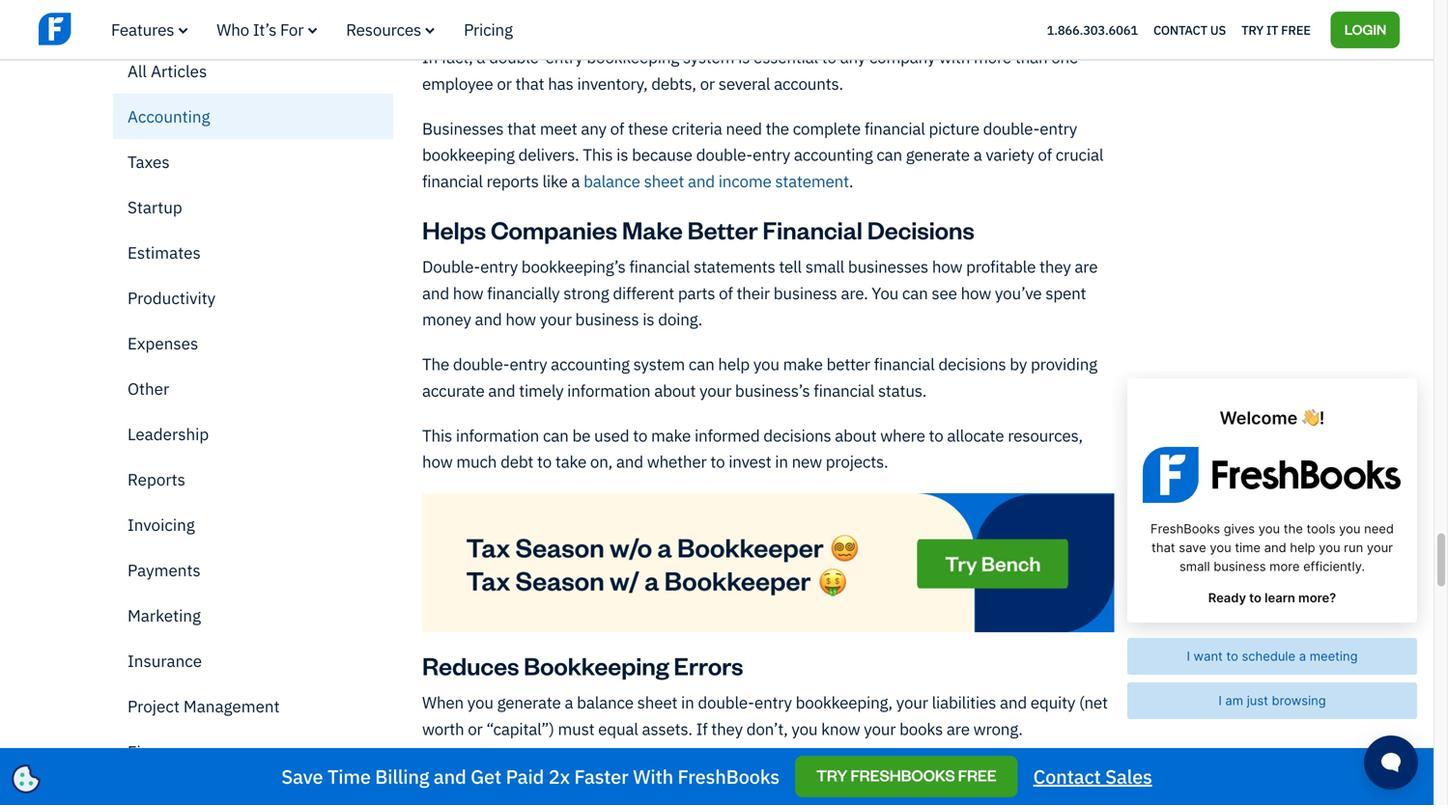 Task type: locate. For each thing, give the bounding box(es) containing it.
accounting
[[128, 106, 210, 127]]

contact sales link
[[1034, 764, 1153, 791]]

freshbooks down books
[[851, 766, 955, 786]]

can left help
[[689, 354, 715, 375]]

0 vertical spatial are
[[1075, 256, 1098, 277]]

statements
[[694, 256, 775, 277]]

try
[[1242, 21, 1264, 38], [816, 766, 848, 786]]

0 vertical spatial in
[[775, 451, 788, 473]]

2 vertical spatial are
[[787, 764, 810, 785]]

how up see
[[932, 256, 963, 277]]

1 horizontal spatial the
[[766, 790, 793, 806]]

their inside double-entry bookkeeping's financial statements tell small businesses how profitable they are and how financially strong different parts of their business are. you can see how you've spent money and how your business is doing.
[[737, 282, 770, 304]]

a down method on the bottom right
[[998, 790, 1007, 806]]

can left be
[[543, 425, 569, 446]]

on,
[[590, 451, 613, 473]]

other link
[[113, 366, 393, 412]]

free inside try it free link
[[1281, 21, 1311, 38]]

try for try freshbooks free
[[816, 766, 848, 786]]

try for try it free
[[1242, 21, 1264, 38]]

0 horizontal spatial bookkeeping
[[422, 144, 515, 165]]

0 horizontal spatial accounting
[[551, 354, 630, 375]]

2 horizontal spatial or
[[700, 73, 715, 94]]

1 vertical spatial it
[[473, 790, 483, 806]]

0 horizontal spatial in
[[681, 693, 694, 714]]

contact us link
[[1154, 17, 1226, 42]]

this inside businesses that meet any of these criteria need the complete financial picture double-entry bookkeeping delivers. this is because double-entry accounting can generate a variety of crucial financial reports like a
[[583, 144, 613, 165]]

2 vertical spatial of
[[719, 282, 733, 304]]

1.866.303.6061
[[1047, 21, 1138, 38]]

helps companies make better financial decisions
[[422, 213, 975, 245]]

2 horizontal spatial are
[[1075, 256, 1098, 277]]

financial up different
[[629, 256, 690, 277]]

and up money
[[422, 282, 449, 304]]

1 horizontal spatial freshbooks
[[851, 766, 955, 786]]

and left equity
[[1000, 693, 1027, 714]]

decisions
[[939, 354, 1006, 375], [764, 425, 831, 446]]

financial left picture
[[865, 118, 925, 139]]

any right meet
[[581, 118, 607, 139]]

decisions left the by
[[939, 354, 1006, 375]]

business
[[774, 282, 837, 304], [575, 309, 639, 330]]

0 vertical spatial also
[[1043, 764, 1073, 785]]

double- inside in fact, a double-entry bookkeeping system is essential to any company with more than one employee or that has inventory, debts, or several accounts.
[[489, 46, 546, 68]]

balance up the equal
[[577, 693, 634, 714]]

balance sheet and income statement link
[[584, 171, 849, 192]]

0 horizontal spatial their
[[643, 764, 676, 785]]

entry up has
[[546, 46, 583, 68]]

they right "if"
[[711, 719, 743, 740]]

double- down know
[[796, 790, 853, 806]]

sheet up assets. at the left of page
[[637, 693, 678, 714]]

know
[[821, 719, 860, 740]]

of left crucial
[[1038, 144, 1052, 165]]

0 vertical spatial the
[[422, 354, 449, 375]]

1 horizontal spatial decisions
[[939, 354, 1006, 375]]

double- up variety at the right of page
[[983, 118, 1040, 139]]

it right us
[[1267, 21, 1279, 38]]

2 horizontal spatial you
[[792, 719, 818, 740]]

0 vertical spatial they
[[1040, 256, 1071, 277]]

is down these
[[617, 144, 628, 165]]

much
[[456, 451, 497, 473]]

to up accounts.
[[822, 46, 837, 68]]

bookkeeping up "inventory,"
[[587, 46, 679, 68]]

businesses
[[422, 118, 504, 139]]

their right if
[[643, 764, 676, 785]]

1 horizontal spatial try
[[1242, 21, 1264, 38]]

1 horizontal spatial also
[[1043, 764, 1073, 785]]

0 vertical spatial try
[[1242, 21, 1264, 38]]

of inside double-entry bookkeeping's financial statements tell small businesses how profitable they are and how financially strong different parts of their business are. you can see how you've spent money and how your business is doing.
[[719, 282, 733, 304]]

1 vertical spatial you
[[467, 693, 494, 714]]

bookkeeping
[[524, 650, 669, 682]]

try freshbooks free link
[[795, 757, 1018, 798]]

generate inside when you generate a balance sheet in double-entry bookkeeping, your liabilities and equity (net worth or "capital") must equal assets. if they don't, you know your books are wrong.
[[497, 693, 561, 714]]

also right method on the bottom right
[[1043, 764, 1073, 785]]

try inside try freshbooks free link
[[816, 766, 848, 786]]

accounting down books
[[901, 764, 979, 785]]

inventory,
[[577, 73, 648, 94]]

accounting for financial
[[551, 354, 630, 375]]

are inside double-entry bookkeeping's financial statements tell small businesses how profitable they are and how financially strong different parts of their business are. you can see how you've spent money and how your business is doing.
[[1075, 256, 1098, 277]]

profitable
[[966, 256, 1036, 277]]

1 horizontal spatial you
[[754, 354, 780, 375]]

businesses up you
[[848, 256, 929, 277]]

free left login "link"
[[1281, 21, 1311, 38]]

1 vertical spatial in
[[681, 693, 694, 714]]

helps
[[422, 213, 486, 245]]

to inside in fact, a double-entry bookkeeping system is essential to any company with more than one employee or that has inventory, debts, or several accounts.
[[822, 46, 837, 68]]

and left timely
[[488, 380, 515, 401]]

wrong. down liabilities
[[974, 719, 1023, 740]]

this inside are wrong. this accounting method also makes it easier to spot errors and correct them. the double-entry system is also a mor
[[867, 764, 897, 785]]

0 vertical spatial information
[[567, 380, 651, 401]]

1 vertical spatial free
[[958, 766, 997, 786]]

payments link
[[113, 548, 393, 593]]

accounting inside are wrong. this accounting method also makes it easier to spot errors and correct them. the double-entry system is also a mor
[[901, 764, 979, 785]]

entry up financially
[[480, 256, 518, 277]]

double- down "pricing" link on the top
[[489, 46, 546, 68]]

system down the try freshbooks free at bottom
[[894, 790, 946, 806]]

0 vertical spatial sheet
[[644, 171, 684, 192]]

the up accurate at the left top of page
[[422, 354, 449, 375]]

you inside the double-entry accounting system can help you make better financial decisions by providing accurate and timely information about your business's financial status.
[[754, 354, 780, 375]]

the down entries
[[766, 790, 793, 806]]

0 horizontal spatial are
[[787, 764, 810, 785]]

contact for contact us
[[1154, 21, 1208, 38]]

new
[[792, 451, 822, 473]]

that left meet
[[507, 118, 536, 139]]

about
[[654, 380, 696, 401], [835, 425, 877, 446]]

of
[[610, 118, 624, 139], [1038, 144, 1052, 165], [719, 282, 733, 304]]

how left much
[[422, 451, 453, 473]]

to down save time billing and get paid 2x faster with freshbooks
[[534, 790, 549, 806]]

1 horizontal spatial make
[[783, 354, 823, 375]]

0 vertical spatial that
[[516, 73, 544, 94]]

try down know
[[816, 766, 848, 786]]

project
[[128, 696, 180, 717]]

0 horizontal spatial free
[[958, 766, 997, 786]]

are down liabilities
[[947, 719, 970, 740]]

0 vertical spatial about
[[654, 380, 696, 401]]

0 horizontal spatial information
[[456, 425, 539, 446]]

1 vertical spatial information
[[456, 425, 539, 446]]

reports link
[[113, 457, 393, 502]]

the double-entry accounting system can help you make better financial decisions by providing accurate and timely information about your business's financial status.
[[422, 354, 1098, 401]]

them.
[[720, 790, 762, 806]]

generate inside businesses that meet any of these criteria need the complete financial picture double-entry bookkeeping delivers. this is because double-entry accounting can generate a variety of crucial financial reports like a
[[906, 144, 970, 165]]

1 vertical spatial any
[[581, 118, 607, 139]]

1 horizontal spatial free
[[1281, 21, 1311, 38]]

0 vertical spatial any
[[840, 46, 866, 68]]

0 horizontal spatial generate
[[497, 693, 561, 714]]

free inside try freshbooks free link
[[958, 766, 997, 786]]

of left these
[[610, 118, 624, 139]]

resources
[[346, 19, 421, 40]]

1 vertical spatial business
[[575, 309, 639, 330]]

a
[[477, 46, 485, 68], [974, 144, 982, 165], [571, 171, 580, 192], [565, 693, 573, 714], [998, 790, 1007, 806]]

2 horizontal spatial accounting
[[901, 764, 979, 785]]

about up informed
[[654, 380, 696, 401]]

1 horizontal spatial about
[[835, 425, 877, 446]]

double-
[[489, 46, 546, 68], [983, 118, 1040, 139], [696, 144, 753, 165], [453, 354, 510, 375], [698, 693, 755, 714], [796, 790, 853, 806]]

generate down picture
[[906, 144, 970, 165]]

bookkeeping down businesses
[[422, 144, 515, 165]]

1 horizontal spatial any
[[840, 46, 866, 68]]

and inside this information can be used to make informed decisions about where to allocate resources, how much debt to take on, and whether to invest in new projects.
[[616, 451, 643, 473]]

1 horizontal spatial businesses
[[848, 256, 929, 277]]

1 horizontal spatial in
[[775, 451, 788, 473]]

also down method on the bottom right
[[965, 790, 995, 806]]

of down statements
[[719, 282, 733, 304]]

finance
[[128, 742, 185, 763]]

sheet down because
[[644, 171, 684, 192]]

a right fact, on the top left
[[477, 46, 485, 68]]

it
[[1267, 21, 1279, 38], [473, 790, 483, 806]]

is up several
[[738, 46, 750, 68]]

and inside the double-entry accounting system can help you make better financial decisions by providing accurate and timely information about your business's financial status.
[[488, 380, 515, 401]]

1 horizontal spatial they
[[1040, 256, 1071, 277]]

contact inside "link"
[[1154, 21, 1208, 38]]

financial up status.
[[874, 354, 935, 375]]

0 vertical spatial decisions
[[939, 354, 1006, 375]]

is inside businesses that meet any of these criteria need the complete financial picture double-entry bookkeeping delivers. this is because double-entry accounting can generate a variety of crucial financial reports like a
[[617, 144, 628, 165]]

1 vertical spatial sheet
[[637, 693, 678, 714]]

wrong. inside when you generate a balance sheet in double-entry bookkeeping, your liabilities and equity (net worth or "capital") must equal assets. if they don't, you know your books are wrong.
[[974, 719, 1023, 740]]

faster
[[574, 765, 629, 790]]

0 horizontal spatial of
[[610, 118, 624, 139]]

free down liabilities
[[958, 766, 997, 786]]

businesses up spot
[[546, 764, 626, 785]]

0 horizontal spatial they
[[711, 719, 743, 740]]

contact left us
[[1154, 21, 1208, 38]]

contact left sales at the right of the page
[[1034, 765, 1101, 790]]

you right "when"
[[467, 693, 494, 714]]

bookkeeping,
[[796, 693, 893, 714]]

also
[[1043, 764, 1073, 785], [965, 790, 995, 806]]

0 vertical spatial you
[[754, 354, 780, 375]]

business down strong in the left of the page
[[575, 309, 639, 330]]

1 horizontal spatial information
[[567, 380, 651, 401]]

can inside this information can be used to make informed decisions about where to allocate resources, how much debt to take on, and whether to invest in new projects.
[[543, 425, 569, 446]]

2 vertical spatial system
[[894, 790, 946, 806]]

variety
[[986, 144, 1034, 165]]

1 vertical spatial make
[[651, 425, 691, 446]]

is inside in fact, a double-entry bookkeeping system is essential to any company with more than one employee or that has inventory, debts, or several accounts.
[[738, 46, 750, 68]]

accounting inside the double-entry accounting system can help you make better financial decisions by providing accurate and timely information about your business's financial status.
[[551, 354, 630, 375]]

other
[[128, 378, 169, 400]]

any left company
[[840, 46, 866, 68]]

you left know
[[792, 719, 818, 740]]

can
[[877, 144, 903, 165], [902, 282, 928, 304], [689, 354, 715, 375], [543, 425, 569, 446]]

entry up timely
[[510, 354, 547, 375]]

1 horizontal spatial generate
[[906, 144, 970, 165]]

it inside are wrong. this accounting method also makes it easier to spot errors and correct them. the double-entry system is also a mor
[[473, 790, 483, 806]]

are right entries
[[787, 764, 810, 785]]

when you generate a balance sheet in double-entry bookkeeping, your liabilities and equity (net worth or "capital") must equal assets. if they don't, you know your books are wrong.
[[422, 693, 1108, 740]]

information up used
[[567, 380, 651, 401]]

1 vertical spatial accounting
[[551, 354, 630, 375]]

1 vertical spatial businesses
[[546, 764, 626, 785]]

any
[[840, 46, 866, 68], [581, 118, 607, 139]]

this down bookkeeping,
[[867, 764, 897, 785]]

information inside the double-entry accounting system can help you make better financial decisions by providing accurate and timely information about your business's financial status.
[[567, 380, 651, 401]]

criteria
[[672, 118, 722, 139]]

1 horizontal spatial business
[[774, 282, 837, 304]]

how
[[932, 256, 963, 277], [453, 282, 483, 304], [961, 282, 992, 304], [506, 309, 536, 330], [422, 451, 453, 473]]

decisions up new
[[764, 425, 831, 446]]

0 vertical spatial of
[[610, 118, 624, 139]]

1 vertical spatial balance
[[577, 693, 634, 714]]

see
[[932, 282, 957, 304]]

than
[[1015, 46, 1048, 68]]

in up assets. at the left of page
[[681, 693, 694, 714]]

can up the decisions
[[877, 144, 903, 165]]

are up "spent"
[[1075, 256, 1098, 277]]

freshbooks up them.
[[678, 765, 780, 790]]

1 horizontal spatial it
[[1267, 21, 1279, 38]]

their down statements
[[737, 282, 770, 304]]

used
[[594, 425, 629, 446]]

can left see
[[902, 282, 928, 304]]

1 vertical spatial decisions
[[764, 425, 831, 446]]

to inside are wrong. this accounting method also makes it easier to spot errors and correct them. the double-entry system is also a mor
[[534, 790, 549, 806]]

0 horizontal spatial any
[[581, 118, 607, 139]]

0 vertical spatial businesses
[[848, 256, 929, 277]]

0 vertical spatial their
[[737, 282, 770, 304]]

they inside double-entry bookkeeping's financial statements tell small businesses how profitable they are and how financially strong different parts of their business are. you can see how you've spent money and how your business is doing.
[[1040, 256, 1071, 277]]

1 vertical spatial system
[[634, 354, 685, 375]]

or right employee
[[497, 73, 512, 94]]

the
[[766, 118, 789, 139]]

double- up "if"
[[698, 693, 755, 714]]

information
[[567, 380, 651, 401], [456, 425, 539, 446]]

is down different
[[643, 309, 655, 330]]

system up "debts," on the left top
[[683, 46, 735, 68]]

financial down better
[[814, 380, 875, 401]]

is down the try freshbooks free at bottom
[[950, 790, 961, 806]]

who
[[217, 19, 249, 40]]

0 vertical spatial bookkeeping
[[587, 46, 679, 68]]

how right see
[[961, 282, 992, 304]]

1 vertical spatial they
[[711, 719, 743, 740]]

or inside when you generate a balance sheet in double-entry bookkeeping, your liabilities and equity (net worth or "capital") must equal assets. if they don't, you know your books are wrong.
[[468, 719, 483, 740]]

this down accurate at the left top of page
[[422, 425, 452, 446]]

double- up balance sheet and income statement .
[[696, 144, 753, 165]]

this up makes
[[422, 764, 452, 785]]

0 horizontal spatial make
[[651, 425, 691, 446]]

try it free link
[[1242, 17, 1311, 42]]

and inside when you generate a balance sheet in double-entry bookkeeping, your liabilities and equity (net worth or "capital") must equal assets. if they don't, you know your books are wrong.
[[1000, 693, 1027, 714]]

0 vertical spatial generate
[[906, 144, 970, 165]]

1 vertical spatial bookkeeping
[[422, 144, 515, 165]]

1 horizontal spatial are
[[947, 719, 970, 740]]

or right "debts," on the left top
[[700, 73, 715, 94]]

statement
[[775, 171, 849, 192]]

balance down because
[[584, 171, 640, 192]]

entry inside in fact, a double-entry bookkeeping system is essential to any company with more than one employee or that has inventory, debts, or several accounts.
[[546, 46, 583, 68]]

billing
[[375, 765, 429, 790]]

all articles link
[[113, 48, 393, 94]]

startup link
[[113, 185, 393, 230]]

bookkeeping
[[587, 46, 679, 68], [422, 144, 515, 165]]

1 horizontal spatial contact
[[1154, 21, 1208, 38]]

the
[[422, 354, 449, 375], [766, 790, 793, 806]]

1 vertical spatial try
[[816, 766, 848, 786]]

entry
[[546, 46, 583, 68], [1040, 118, 1077, 139], [753, 144, 790, 165], [480, 256, 518, 277], [510, 354, 547, 375], [755, 693, 792, 714], [853, 790, 891, 806]]

0 horizontal spatial the
[[422, 354, 449, 375]]

the inside the double-entry accounting system can help you make better financial decisions by providing accurate and timely information about your business's financial status.
[[422, 354, 449, 375]]

2 vertical spatial you
[[792, 719, 818, 740]]

business down tell
[[774, 282, 837, 304]]

informed
[[695, 425, 760, 446]]

all
[[128, 60, 147, 82]]

entry up don't,
[[755, 693, 792, 714]]

0 horizontal spatial business
[[575, 309, 639, 330]]

how down financially
[[506, 309, 536, 330]]

wrong. down know
[[814, 764, 863, 785]]

0 vertical spatial make
[[783, 354, 823, 375]]

entry down the try freshbooks free at bottom
[[853, 790, 891, 806]]

1 vertical spatial also
[[965, 790, 995, 806]]

try inside try it free link
[[1242, 21, 1264, 38]]

0 horizontal spatial about
[[654, 380, 696, 401]]

1 horizontal spatial wrong.
[[974, 719, 1023, 740]]

make up business's
[[783, 354, 823, 375]]

freshbooks
[[678, 765, 780, 790], [851, 766, 955, 786]]

help
[[718, 354, 750, 375]]

your up books
[[897, 693, 928, 714]]

entry inside the double-entry accounting system can help you make better financial decisions by providing accurate and timely information about your business's financial status.
[[510, 354, 547, 375]]

0 horizontal spatial try
[[816, 766, 848, 786]]

about inside the double-entry accounting system can help you make better financial decisions by providing accurate and timely information about your business's financial status.
[[654, 380, 696, 401]]

double-entry bookkeeping's financial statements tell small businesses how profitable they are and how financially strong different parts of their business are. you can see how you've spent money and how your business is doing.
[[422, 256, 1098, 330]]

that left has
[[516, 73, 544, 94]]

your down strong in the left of the page
[[540, 309, 572, 330]]

1 vertical spatial of
[[1038, 144, 1052, 165]]

parts
[[678, 282, 715, 304]]

0 vertical spatial contact
[[1154, 21, 1208, 38]]

businesses inside double-entry bookkeeping's financial statements tell small businesses how profitable they are and how financially strong different parts of their business are. you can see how you've spent money and how your business is doing.
[[848, 256, 929, 277]]

to left take
[[537, 451, 552, 473]]

0 horizontal spatial decisions
[[764, 425, 831, 446]]

are inside when you generate a balance sheet in double-entry bookkeeping, your liabilities and equity (net worth or "capital") must equal assets. if they don't, you know your books are wrong.
[[947, 719, 970, 740]]

estimates link
[[113, 230, 393, 275]]

system down doing.
[[634, 354, 685, 375]]

employee
[[422, 73, 493, 94]]

1 horizontal spatial bookkeeping
[[587, 46, 679, 68]]

2 vertical spatial accounting
[[901, 764, 979, 785]]

1 vertical spatial the
[[766, 790, 793, 806]]

0 horizontal spatial or
[[468, 719, 483, 740]]

0 vertical spatial accounting
[[794, 144, 873, 165]]

cookie preferences image
[[12, 765, 41, 794]]

freshbooks logo image
[[39, 10, 188, 47]]

expenses
[[128, 333, 198, 354]]

you up business's
[[754, 354, 780, 375]]

all articles
[[128, 60, 207, 82]]

0 vertical spatial system
[[683, 46, 735, 68]]

books
[[900, 719, 943, 740]]

0 horizontal spatial wrong.
[[814, 764, 863, 785]]

1 vertical spatial that
[[507, 118, 536, 139]]

projects.
[[826, 451, 888, 473]]

estimates
[[128, 242, 201, 263]]

0 horizontal spatial it
[[473, 790, 483, 806]]

1 vertical spatial about
[[835, 425, 877, 446]]

in fact, a double-entry bookkeeping system is essential to any company with more than one employee or that has inventory, debts, or several accounts.
[[422, 46, 1079, 94]]



Task type: vqa. For each thing, say whether or not it's contained in the screenshot.
second I from the right
no



Task type: describe. For each thing, give the bounding box(es) containing it.
save time billing and get paid 2x faster with freshbooks
[[281, 765, 780, 790]]

because
[[632, 144, 693, 165]]

to down informed
[[711, 451, 725, 473]]

how down double- on the top
[[453, 282, 483, 304]]

tax season without a bookkeeper - confused, tax season with a bookkeeper -  easy image
[[422, 494, 1115, 633]]

if
[[630, 764, 639, 785]]

insurance link
[[113, 639, 393, 684]]

don't,
[[747, 719, 788, 740]]

worth
[[422, 719, 464, 740]]

.
[[849, 171, 854, 192]]

doing.
[[658, 309, 703, 330]]

bookkeeping's
[[522, 256, 626, 277]]

us
[[1211, 21, 1226, 38]]

assets.
[[642, 719, 693, 740]]

business's
[[735, 380, 810, 401]]

decisions inside the double-entry accounting system can help you make better financial decisions by providing accurate and timely information about your business's financial status.
[[939, 354, 1006, 375]]

income
[[719, 171, 772, 192]]

time
[[328, 765, 371, 790]]

easier
[[487, 790, 530, 806]]

(net
[[1079, 693, 1108, 714]]

resources,
[[1008, 425, 1083, 446]]

with
[[939, 46, 970, 68]]

entry down the the
[[753, 144, 790, 165]]

reduces
[[422, 650, 519, 682]]

get
[[471, 765, 502, 790]]

can inside double-entry bookkeeping's financial statements tell small businesses how profitable they are and how financially strong different parts of their business are. you can see how you've spent money and how your business is doing.
[[902, 282, 928, 304]]

contact us
[[1154, 21, 1226, 38]]

method
[[983, 764, 1039, 785]]

cookie consent banner dialog
[[14, 568, 304, 791]]

they inside when you generate a balance sheet in double-entry bookkeeping, your liabilities and equity (net worth or "capital") must equal assets. if they don't, you know your books are wrong.
[[711, 719, 743, 740]]

is inside double-entry bookkeeping's financial statements tell small businesses how profitable they are and how financially strong different parts of their business are. you can see how you've spent money and how your business is doing.
[[643, 309, 655, 330]]

spent
[[1046, 282, 1086, 304]]

decisions inside this information can be used to make informed decisions about where to allocate resources, how much debt to take on, and whether to invest in new projects.
[[764, 425, 831, 446]]

make inside the double-entry accounting system can help you make better financial decisions by providing accurate and timely information about your business's financial status.
[[783, 354, 823, 375]]

1.866.303.6061 link
[[1047, 21, 1138, 38]]

better
[[688, 213, 758, 245]]

management
[[184, 696, 280, 717]]

marketing link
[[113, 593, 393, 639]]

project management
[[128, 696, 280, 717]]

are.
[[841, 282, 868, 304]]

to right used
[[633, 425, 648, 446]]

different
[[613, 282, 674, 304]]

financially
[[487, 282, 560, 304]]

more
[[974, 46, 1012, 68]]

pricing
[[464, 19, 513, 40]]

be
[[572, 425, 591, 446]]

journal entries link
[[680, 764, 783, 785]]

a inside are wrong. this accounting method also makes it easier to spot errors and correct them. the double-entry system is also a mor
[[998, 790, 1007, 806]]

and inside are wrong. this accounting method also makes it easier to spot errors and correct them. the double-entry system is also a mor
[[634, 790, 662, 806]]

your right know
[[864, 719, 896, 740]]

sales
[[1106, 765, 1153, 790]]

balance inside when you generate a balance sheet in double-entry bookkeeping, your liabilities and equity (net worth or "capital") must equal assets. if they don't, you know your books are wrong.
[[577, 693, 634, 714]]

and left income at the top of the page
[[688, 171, 715, 192]]

information inside this information can be used to make informed decisions about where to allocate resources, how much debt to take on, and whether to invest in new projects.
[[456, 425, 539, 446]]

about inside this information can be used to make informed decisions about where to allocate resources, how much debt to take on, and whether to invest in new projects.
[[835, 425, 877, 446]]

tells
[[512, 764, 542, 785]]

for
[[280, 19, 304, 40]]

how inside this information can be used to make informed decisions about where to allocate resources, how much debt to take on, and whether to invest in new projects.
[[422, 451, 453, 473]]

status.
[[878, 380, 927, 401]]

invoicing link
[[113, 502, 393, 548]]

make
[[622, 213, 683, 245]]

invest
[[729, 451, 772, 473]]

a right "like" at the left top of page
[[571, 171, 580, 192]]

in
[[422, 46, 438, 68]]

this information can be used to make informed decisions about where to allocate resources, how much debt to take on, and whether to invest in new projects.
[[422, 425, 1083, 473]]

delivers.
[[518, 144, 579, 165]]

login link
[[1331, 11, 1400, 48]]

makes
[[422, 790, 470, 806]]

any inside businesses that meet any of these criteria need the complete financial picture double-entry bookkeeping delivers. this is because double-entry accounting can generate a variety of crucial financial reports like a
[[581, 118, 607, 139]]

can inside businesses that meet any of these criteria need the complete financial picture double-entry bookkeeping delivers. this is because double-entry accounting can generate a variety of crucial financial reports like a
[[877, 144, 903, 165]]

system inside in fact, a double-entry bookkeeping system is essential to any company with more than one employee or that has inventory, debts, or several accounts.
[[683, 46, 735, 68]]

failsafe
[[456, 764, 508, 785]]

several
[[719, 73, 770, 94]]

paid
[[506, 765, 544, 790]]

0 horizontal spatial businesses
[[546, 764, 626, 785]]

financial up helps
[[422, 171, 483, 192]]

any inside in fact, a double-entry bookkeeping system is essential to any company with more than one employee or that has inventory, debts, or several accounts.
[[840, 46, 866, 68]]

errors
[[674, 650, 743, 682]]

accounting inside businesses that meet any of these criteria need the complete financial picture double-entry bookkeeping delivers. this is because double-entry accounting can generate a variety of crucial financial reports like a
[[794, 144, 873, 165]]

this inside this information can be used to make informed decisions about where to allocate resources, how much debt to take on, and whether to invest in new projects.
[[422, 425, 452, 446]]

tell
[[779, 256, 802, 277]]

entry up crucial
[[1040, 118, 1077, 139]]

money
[[422, 309, 471, 330]]

double- inside when you generate a balance sheet in double-entry bookkeeping, your liabilities and equity (net worth or "capital") must equal assets. if they don't, you know your books are wrong.
[[698, 693, 755, 714]]

it's
[[253, 19, 277, 40]]

this failsafe tells businesses if their journal entries
[[422, 764, 783, 785]]

spot
[[552, 790, 584, 806]]

your inside the double-entry accounting system can help you make better financial decisions by providing accurate and timely information about your business's financial status.
[[700, 380, 732, 401]]

small
[[806, 256, 845, 277]]

can inside the double-entry accounting system can help you make better financial decisions by providing accurate and timely information about your business's financial status.
[[689, 354, 715, 375]]

entry inside double-entry bookkeeping's financial statements tell small businesses how profitable they are and how financially strong different parts of their business are. you can see how you've spent money and how your business is doing.
[[480, 256, 518, 277]]

entry inside when you generate a balance sheet in double-entry bookkeeping, your liabilities and equity (net worth or "capital") must equal assets. if they don't, you know your books are wrong.
[[755, 693, 792, 714]]

system inside are wrong. this accounting method also makes it easier to spot errors and correct them. the double-entry system is also a mor
[[894, 790, 946, 806]]

one
[[1052, 46, 1079, 68]]

reports
[[487, 171, 539, 192]]

accounts.
[[774, 73, 843, 94]]

reduces bookkeeping errors
[[422, 650, 743, 682]]

2 horizontal spatial of
[[1038, 144, 1052, 165]]

accounting for spot
[[901, 764, 979, 785]]

are inside are wrong. this accounting method also makes it easier to spot errors and correct them. the double-entry system is also a mor
[[787, 764, 810, 785]]

is inside are wrong. this accounting method also makes it easier to spot errors and correct them. the double-entry system is also a mor
[[950, 790, 961, 806]]

sheet inside when you generate a balance sheet in double-entry bookkeeping, your liabilities and equity (net worth or "capital") must equal assets. if they don't, you know your books are wrong.
[[637, 693, 678, 714]]

complete
[[793, 118, 861, 139]]

decisions
[[867, 213, 975, 245]]

entries
[[733, 764, 783, 785]]

0 vertical spatial it
[[1267, 21, 1279, 38]]

payments
[[128, 560, 201, 581]]

companies
[[491, 213, 617, 245]]

that inside businesses that meet any of these criteria need the complete financial picture double-entry bookkeeping delivers. this is because double-entry accounting can generate a variety of crucial financial reports like a
[[507, 118, 536, 139]]

double- inside are wrong. this accounting method also makes it easier to spot errors and correct them. the double-entry system is also a mor
[[796, 790, 853, 806]]

liabilities
[[932, 693, 996, 714]]

to right where
[[929, 425, 944, 446]]

system inside the double-entry accounting system can help you make better financial decisions by providing accurate and timely information about your business's financial status.
[[634, 354, 685, 375]]

in inside when you generate a balance sheet in double-entry bookkeeping, your liabilities and equity (net worth or "capital") must equal assets. if they don't, you know your books are wrong.
[[681, 693, 694, 714]]

contact sales
[[1034, 765, 1153, 790]]

bookkeeping inside in fact, a double-entry bookkeeping system is essential to any company with more than one employee or that has inventory, debts, or several accounts.
[[587, 46, 679, 68]]

a left variety at the right of page
[[974, 144, 982, 165]]

double- inside the double-entry accounting system can help you make better financial decisions by providing accurate and timely information about your business's financial status.
[[453, 354, 510, 375]]

taxes link
[[113, 139, 393, 185]]

financial
[[763, 213, 863, 245]]

and up makes
[[434, 765, 466, 790]]

0 horizontal spatial you
[[467, 693, 494, 714]]

contact for contact sales
[[1034, 765, 1101, 790]]

1 vertical spatial their
[[643, 764, 676, 785]]

leadership link
[[113, 412, 393, 457]]

that inside in fact, a double-entry bookkeeping system is essential to any company with more than one employee or that has inventory, debts, or several accounts.
[[516, 73, 544, 94]]

features
[[111, 19, 174, 40]]

2x
[[549, 765, 570, 790]]

the inside are wrong. this accounting method also makes it easier to spot errors and correct them. the double-entry system is also a mor
[[766, 790, 793, 806]]

financial inside double-entry bookkeeping's financial statements tell small businesses how profitable they are and how financially strong different parts of their business are. you can see how you've spent money and how your business is doing.
[[629, 256, 690, 277]]

your inside double-entry bookkeeping's financial statements tell small businesses how profitable they are and how financially strong different parts of their business are. you can see how you've spent money and how your business is doing.
[[540, 309, 572, 330]]

by
[[1010, 354, 1027, 375]]

in inside this information can be used to make informed decisions about where to allocate resources, how much debt to take on, and whether to invest in new projects.
[[775, 451, 788, 473]]

make inside this information can be used to make informed decisions about where to allocate resources, how much debt to take on, and whether to invest in new projects.
[[651, 425, 691, 446]]

try it free
[[1242, 21, 1311, 38]]

wrong. inside are wrong. this accounting method also makes it easier to spot errors and correct them. the double-entry system is also a mor
[[814, 764, 863, 785]]

a inside in fact, a double-entry bookkeeping system is essential to any company with more than one employee or that has inventory, debts, or several accounts.
[[477, 46, 485, 68]]

productivity
[[128, 287, 216, 309]]

insurance
[[128, 651, 202, 672]]

and right money
[[475, 309, 502, 330]]

free for try freshbooks free
[[958, 766, 997, 786]]

free for try it free
[[1281, 21, 1311, 38]]

a inside when you generate a balance sheet in double-entry bookkeeping, your liabilities and equity (net worth or "capital") must equal assets. if they don't, you know your books are wrong.
[[565, 693, 573, 714]]

bookkeeping inside businesses that meet any of these criteria need the complete financial picture double-entry bookkeeping delivers. this is because double-entry accounting can generate a variety of crucial financial reports like a
[[422, 144, 515, 165]]

0 horizontal spatial freshbooks
[[678, 765, 780, 790]]

0 vertical spatial balance
[[584, 171, 640, 192]]

debts,
[[652, 73, 696, 94]]

1 horizontal spatial or
[[497, 73, 512, 94]]

you
[[872, 282, 899, 304]]

meet
[[540, 118, 577, 139]]

entry inside are wrong. this accounting method also makes it easier to spot errors and correct them. the double-entry system is also a mor
[[853, 790, 891, 806]]

errors
[[588, 790, 631, 806]]

providing
[[1031, 354, 1098, 375]]

must
[[558, 719, 595, 740]]



